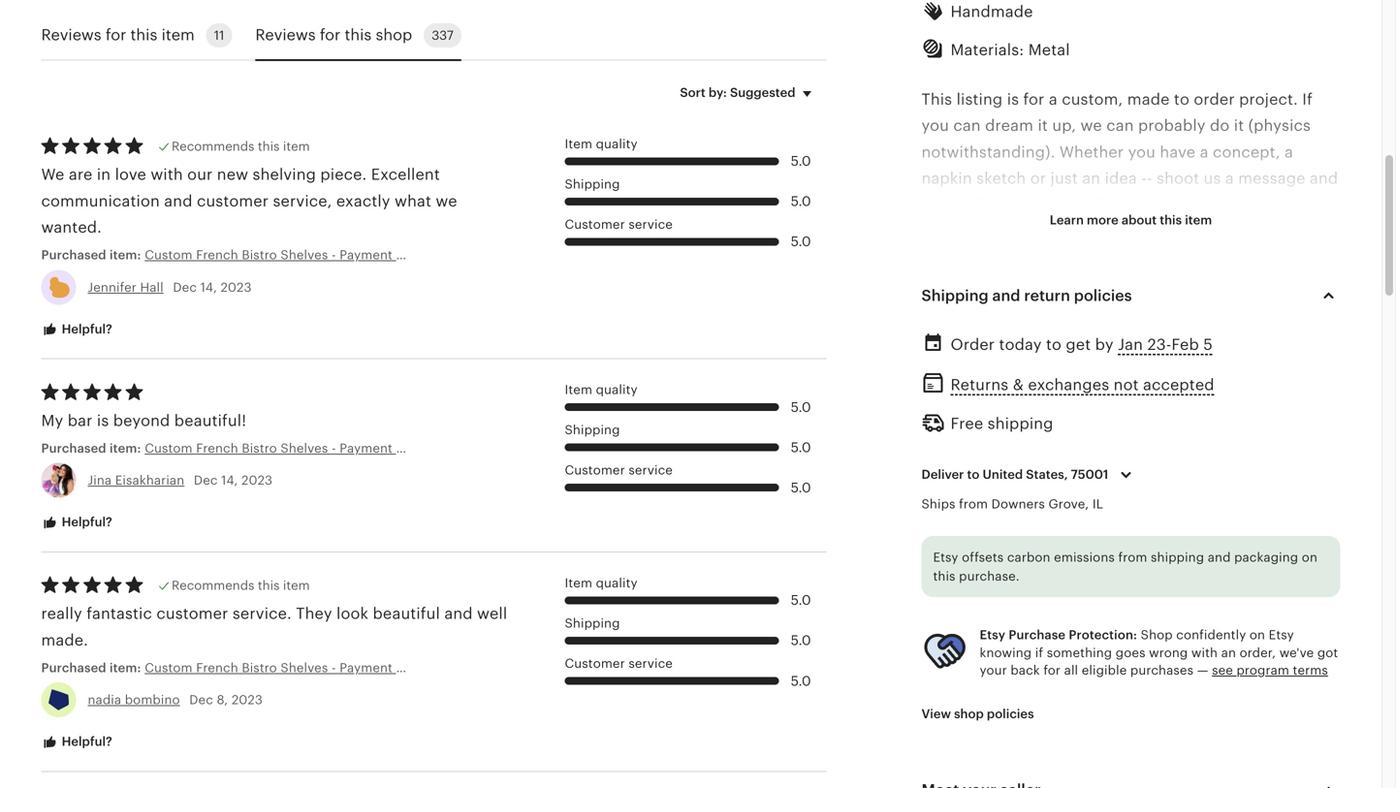 Task type: describe. For each thing, give the bounding box(es) containing it.
- for we are in love with our new shelving piece.  excellent communication and customer service, exactly what we wanted.
[[332, 248, 336, 263]]

item inside dropdown button
[[1186, 213, 1213, 227]]

to right happy
[[1073, 196, 1089, 214]]

to down you,
[[1216, 302, 1231, 319]]

0 horizontal spatial shipping
[[988, 415, 1054, 433]]

an inside 'this listing is for a custom, made to order project.  if you can dream it up, we can probably do it (physics notwithstanding).  whether you have a concept, a napkin sketch or just an idea -- shoot us a message and we would be happy to discuss!  we can help with just fabrication or even with the design from the beginning.'
[[1083, 170, 1101, 187]]

customer inside we are in love with our new shelving piece.  excellent communication and customer service, exactly what we wanted.
[[197, 192, 269, 210]]

4 5.0 from the top
[[791, 400, 811, 415]]

75001
[[1071, 468, 1109, 482]]

14, for with
[[200, 280, 217, 295]]

can down listing
[[954, 117, 981, 135]]

payment for and
[[340, 661, 393, 676]]

get
[[1066, 336, 1091, 354]]

recommends this item for with
[[172, 139, 310, 154]]

we for and
[[922, 275, 945, 293]]

reviews for reviews for this item
[[41, 26, 102, 44]]

packaging
[[1235, 550, 1299, 565]]

eligible
[[1082, 663, 1127, 678]]

really
[[41, 605, 82, 623]]

dream
[[986, 117, 1034, 135]]

to inside deliver to united states, 75001 dropdown button
[[968, 468, 980, 482]]

specs
[[1168, 302, 1212, 319]]

and inside etsy offsets carbon emissions from shipping and packaging on this purchase.
[[1208, 550, 1231, 565]]

custom for beyond
[[145, 441, 193, 456]]

all
[[1065, 663, 1079, 678]]

order,
[[1240, 646, 1277, 660]]

states,
[[1026, 468, 1068, 482]]

etsy purchase protection:
[[980, 628, 1138, 643]]

with right help
[[1255, 196, 1288, 214]]

returns
[[951, 376, 1009, 394]]

cut
[[1052, 302, 1077, 319]]

a right have on the top right
[[1200, 143, 1209, 161]]

customer for piece.
[[565, 217, 625, 232]]

whether
[[1060, 143, 1124, 161]]

a up help
[[1226, 170, 1235, 187]]

are
[[69, 166, 93, 183]]

if inside 'we can arrange and ship glass direct to you, or we can provide you with cut sheets and specs to manufacture locally if you prefer.'
[[975, 328, 985, 346]]

what
[[395, 192, 432, 210]]

a up the up,
[[1049, 91, 1058, 108]]

purchased item: custom french bistro shelves - payment for completed designs for beautiful!
[[41, 441, 535, 456]]

shipping for my bar is beyond beautiful!
[[565, 423, 620, 437]]

shipping inside etsy offsets carbon emissions from shipping and packaging on this purchase.
[[1151, 550, 1205, 565]]

shelving
[[253, 166, 316, 183]]

3 5.0 from the top
[[791, 234, 811, 249]]

if
[[1303, 91, 1313, 108]]

shipping and return policies button
[[904, 273, 1358, 319]]

each
[[922, 381, 959, 398]]

french for love
[[196, 248, 238, 263]]

the inside the each piece we do is custom, so send us a message to kick off the design process!
[[982, 407, 1006, 425]]

to left the get on the top right of the page
[[1047, 336, 1062, 354]]

napkin
[[922, 170, 973, 187]]

we inside 'we can arrange and ship glass direct to you, or we can provide you with cut sheets and specs to manufacture locally if you prefer.'
[[1281, 275, 1303, 293]]

custom, for we
[[1062, 91, 1124, 108]]

order
[[951, 336, 995, 354]]

more
[[1087, 213, 1119, 227]]

we inside we are in love with our new shelving piece.  excellent communication and customer service, exactly what we wanted.
[[436, 192, 458, 210]]

this
[[922, 91, 953, 108]]

accepted
[[1144, 376, 1215, 394]]

we for wanted.
[[41, 166, 65, 183]]

service for piece.
[[629, 217, 673, 232]]

recommends for service.
[[172, 578, 255, 593]]

5
[[1204, 336, 1213, 354]]

to inside the each piece we do is custom, so send us a message to kick off the design process!
[[1310, 381, 1325, 398]]

0 horizontal spatial shop
[[376, 26, 412, 44]]

2 completed from the top
[[417, 441, 484, 456]]

purchased for my bar is beyond beautiful!
[[41, 441, 106, 456]]

completed for piece.
[[417, 248, 484, 263]]

a down (physics
[[1285, 143, 1294, 161]]

2 quality from the top
[[596, 383, 638, 397]]

jennifer
[[88, 280, 137, 295]]

purchased item: custom french bistro shelves - payment for completed designs for with
[[41, 248, 535, 263]]

for inside shop confidently on etsy knowing if something goes wrong with an order, we've got your back for all eligible purchases —
[[1044, 663, 1061, 678]]

jina
[[88, 473, 112, 488]]

from inside 'this listing is for a custom, made to order project.  if you can dream it up, we can probably do it (physics notwithstanding).  whether you have a concept, a napkin sketch or just an idea -- shoot us a message and we would be happy to discuss!  we can help with just fabrication or even with the design from the beginning.'
[[1190, 223, 1226, 240]]

my bar is beyond beautiful!
[[41, 412, 247, 429]]

sheets
[[1081, 302, 1131, 319]]

goes
[[1116, 646, 1146, 660]]

service for well
[[629, 657, 673, 671]]

beyond
[[113, 412, 170, 429]]

fantastic
[[87, 605, 152, 623]]

us inside 'this listing is for a custom, made to order project.  if you can dream it up, we can probably do it (physics notwithstanding).  whether you have a concept, a napkin sketch or just an idea -- shoot us a message and we would be happy to discuss!  we can help with just fabrication or even with the design from the beginning.'
[[1204, 170, 1222, 187]]

etsy inside shop confidently on etsy knowing if something goes wrong with an order, we've got your back for all eligible purchases —
[[1269, 628, 1295, 643]]

(physics
[[1249, 117, 1311, 135]]

up,
[[1053, 117, 1077, 135]]

2 horizontal spatial the
[[1230, 223, 1255, 240]]

recommends for love
[[172, 139, 255, 154]]

custom, for process!
[[1075, 381, 1137, 398]]

see program terms link
[[1213, 663, 1329, 678]]

shelves for they
[[281, 661, 328, 676]]

quality for well
[[596, 576, 638, 590]]

custom french bistro shelves - payment for completed designs link for beautiful
[[145, 660, 535, 677]]

piece
[[963, 381, 1005, 398]]

message inside the each piece we do is custom, so send us a message to kick off the design process!
[[1238, 381, 1305, 398]]

learn more about this item
[[1050, 213, 1213, 227]]

not
[[1114, 376, 1139, 394]]

an inside shop confidently on etsy knowing if something goes wrong with an order, we've got your back for all eligible purchases —
[[1222, 646, 1237, 660]]

shipping for we are in love with our new shelving piece.  excellent communication and customer service, exactly what we wanted.
[[565, 177, 620, 191]]

returns & exchanges not accepted button
[[951, 371, 1215, 399]]

you down this
[[922, 117, 950, 135]]

2 item quality from the top
[[565, 383, 638, 397]]

concept,
[[1213, 143, 1281, 161]]

by
[[1096, 336, 1114, 354]]

deliver
[[922, 468, 964, 482]]

item for piece.
[[565, 137, 593, 151]]

would
[[948, 196, 994, 214]]

and down glass in the top of the page
[[1135, 302, 1163, 319]]

helpful? button for really fantastic customer service. they look beautiful and well made.
[[27, 725, 127, 761]]

see
[[1213, 663, 1234, 678]]

2 it from the left
[[1235, 117, 1245, 135]]

recommends this item for they
[[172, 578, 310, 593]]

my
[[41, 412, 63, 429]]

this left 337
[[345, 26, 372, 44]]

see program terms
[[1213, 663, 1329, 678]]

order
[[1194, 91, 1235, 108]]

even
[[1029, 223, 1065, 240]]

french for service.
[[196, 661, 238, 676]]

2023 for with
[[221, 280, 252, 295]]

item: for is
[[110, 441, 141, 456]]

we can arrange and ship glass direct to you, or we can provide you with cut sheets and specs to manufacture locally if you prefer.
[[922, 275, 1335, 346]]

united
[[983, 468, 1023, 482]]

etsy for etsy offsets carbon emissions from shipping and packaging on this purchase.
[[934, 550, 959, 565]]

we down napkin
[[922, 196, 944, 214]]

with inside we are in love with our new shelving piece.  excellent communication and customer service, exactly what we wanted.
[[151, 166, 183, 183]]

reviews for this shop
[[256, 26, 412, 44]]

beautiful!
[[174, 412, 247, 429]]

feb
[[1172, 336, 1200, 354]]

can down made
[[1107, 117, 1134, 135]]

well
[[477, 605, 508, 623]]

bar
[[68, 412, 93, 429]]

this left 11
[[131, 26, 157, 44]]

idea
[[1105, 170, 1138, 187]]

provide
[[922, 302, 980, 319]]

purchased for we are in love with our new shelving piece.  excellent communication and customer service, exactly what we wanted.
[[41, 248, 106, 263]]

excellent
[[371, 166, 440, 183]]

learn more about this item button
[[1036, 203, 1227, 238]]

look
[[337, 605, 369, 623]]

shelves for beautiful!
[[281, 441, 328, 456]]

custom for love
[[145, 248, 193, 263]]

you left "prefer."
[[990, 328, 1017, 346]]

do inside 'this listing is for a custom, made to order project.  if you can dream it up, we can probably do it (physics notwithstanding).  whether you have a concept, a napkin sketch or just an idea -- shoot us a message and we would be happy to discuss!  we can help with just fabrication or even with the design from the beginning.'
[[1210, 117, 1230, 135]]

item up they
[[283, 578, 310, 593]]

customer for well
[[565, 657, 625, 671]]

purchases
[[1131, 663, 1194, 678]]

helpful? button for my bar is beyond beautiful!
[[27, 505, 127, 541]]

sort
[[680, 86, 706, 100]]

and inside 'this listing is for a custom, made to order project.  if you can dream it up, we can probably do it (physics notwithstanding).  whether you have a concept, a napkin sketch or just an idea -- shoot us a message and we would be happy to discuss!  we can help with just fabrication or even with the design from the beginning.'
[[1310, 170, 1339, 187]]

metal
[[1029, 41, 1071, 58]]

with inside shop confidently on etsy knowing if something goes wrong with an order, we've got your back for all eligible purchases —
[[1192, 646, 1218, 660]]

purchased item: custom french bistro shelves - payment for completed designs for they
[[41, 661, 535, 676]]

11
[[214, 28, 224, 42]]

custom french bistro shelves - payment for completed designs link for new
[[145, 247, 535, 264]]

materials:
[[951, 41, 1025, 58]]

can up provide
[[949, 275, 977, 293]]

23-
[[1148, 336, 1172, 354]]

on inside shop confidently on etsy knowing if something goes wrong with an order, we've got your back for all eligible purchases —
[[1250, 628, 1266, 643]]

- for really fantastic customer service. they look beautiful and well made.
[[332, 661, 336, 676]]

2 item from the top
[[565, 383, 593, 397]]

got
[[1318, 646, 1339, 660]]

we inside the each piece we do is custom, so send us a message to kick off the design process!
[[1009, 381, 1031, 398]]

item left 11
[[162, 26, 195, 44]]

item quality for well
[[565, 576, 638, 590]]

deliver to united states, 75001
[[922, 468, 1109, 482]]

this inside learn more about this item dropdown button
[[1160, 213, 1182, 227]]

1 horizontal spatial the
[[1106, 223, 1130, 240]]

ship
[[1077, 275, 1109, 293]]

today
[[1000, 336, 1042, 354]]

item quality for piece.
[[565, 137, 638, 151]]

shoot
[[1157, 170, 1200, 187]]

can down shoot at the top
[[1186, 196, 1213, 214]]

2 customer service from the top
[[565, 463, 673, 478]]

2 5.0 from the top
[[791, 194, 811, 209]]

wrong
[[1150, 646, 1189, 660]]

2 service from the top
[[629, 463, 673, 478]]

payment for shelving
[[340, 248, 393, 263]]



Task type: locate. For each thing, give the bounding box(es) containing it.
the right off
[[982, 407, 1006, 425]]

shipping
[[565, 177, 620, 191], [922, 287, 989, 305], [565, 423, 620, 437], [565, 616, 620, 631]]

0 vertical spatial we
[[41, 166, 65, 183]]

1 vertical spatial customer
[[565, 463, 625, 478]]

on right packaging
[[1302, 550, 1318, 565]]

shop
[[1141, 628, 1173, 643]]

service
[[629, 217, 673, 232], [629, 463, 673, 478], [629, 657, 673, 671]]

and up cut
[[1044, 275, 1073, 293]]

2 shelves from the top
[[281, 441, 328, 456]]

you down arrange
[[984, 302, 1011, 319]]

1 horizontal spatial shipping
[[1151, 550, 1205, 565]]

1 completed from the top
[[417, 248, 484, 263]]

payment
[[340, 248, 393, 263], [340, 441, 393, 456], [340, 661, 393, 676]]

custom, up the up,
[[1062, 91, 1124, 108]]

3 service from the top
[[629, 657, 673, 671]]

to up probably
[[1175, 91, 1190, 108]]

2 helpful? button from the top
[[27, 505, 127, 541]]

nadia
[[88, 693, 121, 708]]

0 vertical spatial designs
[[487, 248, 535, 263]]

jina eisakharian link
[[88, 473, 185, 488]]

love
[[115, 166, 146, 183]]

just
[[1051, 170, 1078, 187], [1292, 196, 1319, 214]]

etsy inside etsy offsets carbon emissions from shipping and packaging on this purchase.
[[934, 550, 959, 565]]

for inside 'this listing is for a custom, made to order project.  if you can dream it up, we can probably do it (physics notwithstanding).  whether you have a concept, a napkin sketch or just an idea -- shoot us a message and we would be happy to discuss!  we can help with just fabrication or even with the design from the beginning.'
[[1024, 91, 1045, 108]]

this left purchase.
[[934, 569, 956, 584]]

1 horizontal spatial policies
[[1074, 287, 1133, 305]]

&
[[1013, 376, 1024, 394]]

recommends this item up service.
[[172, 578, 310, 593]]

we inside 'we can arrange and ship glass direct to you, or we can provide you with cut sheets and specs to manufacture locally if you prefer.'
[[922, 275, 945, 293]]

and inside really fantastic customer service. they look beautiful and well made.
[[445, 605, 473, 623]]

0 vertical spatial completed
[[417, 248, 484, 263]]

helpful? down jina
[[59, 515, 112, 530]]

0 horizontal spatial is
[[97, 412, 109, 429]]

1 payment from the top
[[340, 248, 393, 263]]

purchased down bar
[[41, 441, 106, 456]]

custom, inside 'this listing is for a custom, made to order project.  if you can dream it up, we can probably do it (physics notwithstanding).  whether you have a concept, a napkin sketch or just an idea -- shoot us a message and we would be happy to discuss!  we can help with just fabrication or even with the design from the beginning.'
[[1062, 91, 1124, 108]]

new
[[217, 166, 248, 183]]

design down '&'
[[1011, 407, 1062, 425]]

a right 'send'
[[1225, 381, 1234, 398]]

sketch
[[977, 170, 1027, 187]]

purchase
[[1009, 628, 1066, 643]]

- for my bar is beyond beautiful!
[[332, 441, 336, 456]]

0 vertical spatial shop
[[376, 26, 412, 44]]

from
[[1190, 223, 1226, 240], [959, 497, 988, 511], [1119, 550, 1148, 565]]

1 helpful? button from the top
[[27, 312, 127, 348]]

bistro for beautiful!
[[242, 441, 277, 456]]

to down manufacture
[[1310, 381, 1325, 398]]

2 horizontal spatial etsy
[[1269, 628, 1295, 643]]

program
[[1237, 663, 1290, 678]]

3 item from the top
[[565, 576, 593, 590]]

you,
[[1224, 275, 1257, 293]]

to left you,
[[1205, 275, 1220, 293]]

1 horizontal spatial etsy
[[980, 628, 1006, 643]]

0 horizontal spatial an
[[1083, 170, 1101, 187]]

8 5.0 from the top
[[791, 634, 811, 649]]

1 custom french bistro shelves - payment for completed designs link from the top
[[145, 247, 535, 264]]

1 item quality from the top
[[565, 137, 638, 151]]

2023 right 8,
[[232, 693, 263, 708]]

policies inside dropdown button
[[1074, 287, 1133, 305]]

learn
[[1050, 213, 1084, 227]]

with right even
[[1069, 223, 1102, 240]]

purchased
[[41, 248, 106, 263], [41, 441, 106, 456], [41, 661, 106, 676]]

8,
[[217, 693, 228, 708]]

1 vertical spatial custom,
[[1075, 381, 1137, 398]]

helpful? down nadia
[[59, 735, 112, 749]]

jan
[[1118, 336, 1144, 354]]

2 vertical spatial is
[[97, 412, 109, 429]]

we right "what"
[[436, 192, 458, 210]]

beautiful
[[373, 605, 440, 623]]

designs for piece.
[[487, 248, 535, 263]]

bistro for with
[[242, 248, 277, 263]]

dec right eisakharian
[[194, 473, 218, 488]]

with up "prefer."
[[1016, 302, 1048, 319]]

0 vertical spatial from
[[1190, 223, 1226, 240]]

do down order
[[1210, 117, 1230, 135]]

1 customer from the top
[[565, 217, 625, 232]]

ships from downers grove, il
[[922, 497, 1104, 511]]

1 purchased item: custom french bistro shelves - payment for completed designs from the top
[[41, 248, 535, 263]]

we inside 'this listing is for a custom, made to order project.  if you can dream it up, we can probably do it (physics notwithstanding).  whether you have a concept, a napkin sketch or just an idea -- shoot us a message and we would be happy to discuss!  we can help with just fabrication or even with the design from the beginning.'
[[1158, 196, 1182, 214]]

custom up jina eisakharian dec 14, 2023
[[145, 441, 193, 456]]

have
[[1160, 143, 1196, 161]]

1 bistro from the top
[[242, 248, 277, 263]]

or
[[1031, 170, 1047, 187], [1008, 223, 1024, 240], [1261, 275, 1277, 293]]

this inside etsy offsets carbon emissions from shipping and packaging on this purchase.
[[934, 569, 956, 584]]

made.
[[41, 632, 88, 649]]

notwithstanding).
[[922, 143, 1056, 161]]

policies inside button
[[987, 707, 1034, 722]]

1 horizontal spatial do
[[1210, 117, 1230, 135]]

2 vertical spatial completed
[[417, 661, 484, 676]]

tab list
[[41, 11, 827, 61]]

a inside the each piece we do is custom, so send us a message to kick off the design process!
[[1225, 381, 1234, 398]]

2 customer from the top
[[565, 463, 625, 478]]

to left united
[[968, 468, 980, 482]]

2023 down the beautiful!
[[242, 473, 273, 488]]

3 custom french bistro shelves - payment for completed designs link from the top
[[145, 660, 535, 677]]

we right the piece
[[1009, 381, 1031, 398]]

dec for service.
[[189, 693, 213, 708]]

2 payment from the top
[[340, 441, 393, 456]]

if right locally
[[975, 328, 985, 346]]

us up help
[[1204, 170, 1222, 187]]

carbon
[[1008, 550, 1051, 565]]

1 vertical spatial from
[[959, 497, 988, 511]]

1 vertical spatial we
[[1158, 196, 1182, 214]]

on up "order,"
[[1250, 628, 1266, 643]]

2 designs from the top
[[487, 441, 535, 456]]

2 horizontal spatial is
[[1059, 381, 1071, 398]]

2 purchased item: custom french bistro shelves - payment for completed designs from the top
[[41, 441, 535, 456]]

2 vertical spatial shelves
[[281, 661, 328, 676]]

helpful? button down 'jennifer'
[[27, 312, 127, 348]]

quality
[[596, 137, 638, 151], [596, 383, 638, 397], [596, 576, 638, 590]]

0 vertical spatial customer service
[[565, 217, 673, 232]]

probably
[[1139, 117, 1206, 135]]

reviews
[[41, 26, 102, 44], [256, 26, 316, 44]]

materials: metal
[[951, 41, 1071, 58]]

3 purchased item: custom french bistro shelves - payment for completed designs from the top
[[41, 661, 535, 676]]

item: for in
[[110, 248, 141, 263]]

0 vertical spatial bistro
[[242, 248, 277, 263]]

really fantastic customer service. they look beautiful and well made.
[[41, 605, 508, 649]]

message inside 'this listing is for a custom, made to order project.  if you can dream it up, we can probably do it (physics notwithstanding).  whether you have a concept, a napkin sketch or just an idea -- shoot us a message and we would be happy to discuss!  we can help with just fabrication or even with the design from the beginning.'
[[1239, 170, 1306, 187]]

2 vertical spatial designs
[[487, 661, 535, 676]]

is inside the each piece we do is custom, so send us a message to kick off the design process!
[[1059, 381, 1071, 398]]

1 purchased from the top
[[41, 248, 106, 263]]

item: for customer
[[110, 661, 141, 676]]

custom up nadia bombino dec 8, 2023
[[145, 661, 193, 676]]

1 vertical spatial an
[[1222, 646, 1237, 660]]

completed for well
[[417, 661, 484, 676]]

2023 for they
[[232, 693, 263, 708]]

1 service from the top
[[629, 217, 673, 232]]

helpful? button down nadia
[[27, 725, 127, 761]]

process!
[[1066, 407, 1131, 425]]

1 horizontal spatial it
[[1235, 117, 1245, 135]]

0 horizontal spatial do
[[1035, 381, 1055, 398]]

2 vertical spatial helpful?
[[59, 735, 112, 749]]

0 vertical spatial if
[[975, 328, 985, 346]]

0 vertical spatial customer
[[197, 192, 269, 210]]

2 vertical spatial or
[[1261, 275, 1277, 293]]

0 horizontal spatial 14,
[[200, 280, 217, 295]]

2 custom from the top
[[145, 441, 193, 456]]

item up shelving
[[283, 139, 310, 154]]

by:
[[709, 86, 727, 100]]

1 vertical spatial 2023
[[242, 473, 273, 488]]

bistro for they
[[242, 661, 277, 676]]

dec for beyond
[[194, 473, 218, 488]]

1 vertical spatial item
[[565, 383, 593, 397]]

we down shoot at the top
[[1158, 196, 1182, 214]]

is inside 'this listing is for a custom, made to order project.  if you can dream it up, we can probably do it (physics notwithstanding).  whether you have a concept, a napkin sketch or just an idea -- shoot us a message and we would be happy to discuss!  we can help with just fabrication or even with the design from the beginning.'
[[1007, 91, 1020, 108]]

2 vertical spatial custom
[[145, 661, 193, 676]]

0 vertical spatial shipping
[[988, 415, 1054, 433]]

1 vertical spatial recommends this item
[[172, 578, 310, 593]]

1 designs from the top
[[487, 248, 535, 263]]

6 5.0 from the top
[[791, 481, 811, 496]]

2 vertical spatial payment
[[340, 661, 393, 676]]

1 vertical spatial shop
[[955, 707, 984, 722]]

send
[[1163, 381, 1199, 398]]

bistro down really fantastic customer service. they look beautiful and well made.
[[242, 661, 277, 676]]

custom, inside the each piece we do is custom, so send us a message to kick off the design process!
[[1075, 381, 1137, 398]]

nadia bombino dec 8, 2023
[[88, 693, 263, 708]]

do inside the each piece we do is custom, so send us a message to kick off the design process!
[[1035, 381, 1055, 398]]

from inside etsy offsets carbon emissions from shipping and packaging on this purchase.
[[1119, 550, 1148, 565]]

2 bistro from the top
[[242, 441, 277, 456]]

7 5.0 from the top
[[791, 593, 811, 608]]

custom up jennifer hall dec 14, 2023
[[145, 248, 193, 263]]

shipping for really fantastic customer service. they look beautiful and well made.
[[565, 616, 620, 631]]

1 vertical spatial or
[[1008, 223, 1024, 240]]

1 vertical spatial dec
[[194, 473, 218, 488]]

0 vertical spatial recommends this item
[[172, 139, 310, 154]]

0 vertical spatial purchased item: custom french bistro shelves - payment for completed designs
[[41, 248, 535, 263]]

or inside 'we can arrange and ship glass direct to you, or we can provide you with cut sheets and specs to manufacture locally if you prefer.'
[[1261, 275, 1277, 293]]

this up shelving
[[258, 139, 280, 154]]

3 shelves from the top
[[281, 661, 328, 676]]

with inside 'we can arrange and ship glass direct to you, or we can provide you with cut sheets and specs to manufacture locally if you prefer.'
[[1016, 302, 1048, 319]]

customer left service.
[[157, 605, 228, 623]]

3 payment from the top
[[340, 661, 393, 676]]

1 helpful? from the top
[[59, 322, 112, 336]]

we up whether
[[1081, 117, 1103, 135]]

0 vertical spatial purchased
[[41, 248, 106, 263]]

0 horizontal spatial we
[[41, 166, 65, 183]]

is up dream
[[1007, 91, 1020, 108]]

2 item: from the top
[[110, 441, 141, 456]]

completed
[[417, 248, 484, 263], [417, 441, 484, 456], [417, 661, 484, 676]]

free shipping
[[951, 415, 1054, 433]]

2 custom french bistro shelves - payment for completed designs link from the top
[[145, 440, 535, 458]]

project.
[[1240, 91, 1299, 108]]

1 vertical spatial just
[[1292, 196, 1319, 214]]

about
[[1122, 213, 1157, 227]]

1 vertical spatial french
[[196, 441, 238, 456]]

3 french from the top
[[196, 661, 238, 676]]

0 vertical spatial item quality
[[565, 137, 638, 151]]

exactly
[[336, 192, 391, 210]]

quality for piece.
[[596, 137, 638, 151]]

it up concept,
[[1235, 117, 1245, 135]]

or down be
[[1008, 223, 1024, 240]]

designs for well
[[487, 661, 535, 676]]

item quality
[[565, 137, 638, 151], [565, 383, 638, 397], [565, 576, 638, 590]]

and left return
[[993, 287, 1021, 305]]

customer inside really fantastic customer service. they look beautiful and well made.
[[157, 605, 228, 623]]

item: down beyond on the left bottom of the page
[[110, 441, 141, 456]]

2 horizontal spatial or
[[1261, 275, 1277, 293]]

1 horizontal spatial reviews
[[256, 26, 316, 44]]

an down whether
[[1083, 170, 1101, 187]]

terms
[[1293, 663, 1329, 678]]

0 vertical spatial policies
[[1074, 287, 1133, 305]]

2 vertical spatial custom french bistro shelves - payment for completed designs link
[[145, 660, 535, 677]]

customer down the new
[[197, 192, 269, 210]]

we inside we are in love with our new shelving piece.  excellent communication and customer service, exactly what we wanted.
[[41, 166, 65, 183]]

order today to get by jan 23-feb 5
[[951, 336, 1213, 354]]

0 vertical spatial 14,
[[200, 280, 217, 295]]

3 item: from the top
[[110, 661, 141, 676]]

you up idea
[[1129, 143, 1156, 161]]

2 recommends from the top
[[172, 578, 255, 593]]

0 vertical spatial just
[[1051, 170, 1078, 187]]

or right you,
[[1261, 275, 1277, 293]]

they
[[296, 605, 332, 623]]

14, for beautiful!
[[221, 473, 238, 488]]

3 custom from the top
[[145, 661, 193, 676]]

1 vertical spatial if
[[1036, 646, 1044, 660]]

customer
[[197, 192, 269, 210], [157, 605, 228, 623]]

2 french from the top
[[196, 441, 238, 456]]

etsy offsets carbon emissions from shipping and packaging on this purchase.
[[934, 550, 1318, 584]]

bistro down the beautiful!
[[242, 441, 277, 456]]

from right ships
[[959, 497, 988, 511]]

it left the up,
[[1038, 117, 1048, 135]]

1 recommends this item from the top
[[172, 139, 310, 154]]

3 bistro from the top
[[242, 661, 277, 676]]

1 horizontal spatial we
[[922, 275, 945, 293]]

2 helpful? from the top
[[59, 515, 112, 530]]

1 horizontal spatial if
[[1036, 646, 1044, 660]]

is right bar
[[97, 412, 109, 429]]

knowing
[[980, 646, 1032, 660]]

3 item quality from the top
[[565, 576, 638, 590]]

helpful? for really fantastic customer service. they look beautiful and well made.
[[59, 735, 112, 749]]

an
[[1083, 170, 1101, 187], [1222, 646, 1237, 660]]

french up 8,
[[196, 661, 238, 676]]

il
[[1093, 497, 1104, 511]]

with left our
[[151, 166, 183, 183]]

shop right view
[[955, 707, 984, 722]]

item: up jennifer hall link on the left top of page
[[110, 248, 141, 263]]

2 recommends this item from the top
[[172, 578, 310, 593]]

1 vertical spatial payment
[[340, 441, 393, 456]]

helpful? button
[[27, 312, 127, 348], [27, 505, 127, 541], [27, 725, 127, 761]]

design inside 'this listing is for a custom, made to order project.  if you can dream it up, we can probably do it (physics notwithstanding).  whether you have a concept, a napkin sketch or just an idea -- shoot us a message and we would be happy to discuss!  we can help with just fabrication or even with the design from the beginning.'
[[1135, 223, 1186, 240]]

1 recommends from the top
[[172, 139, 255, 154]]

manufacture
[[1236, 302, 1332, 319]]

2023 right hall at the left of the page
[[221, 280, 252, 295]]

1 item: from the top
[[110, 248, 141, 263]]

3 completed from the top
[[417, 661, 484, 676]]

us right 'send'
[[1204, 381, 1221, 398]]

1 horizontal spatial is
[[1007, 91, 1020, 108]]

0 vertical spatial message
[[1239, 170, 1306, 187]]

1 vertical spatial custom
[[145, 441, 193, 456]]

view
[[922, 707, 951, 722]]

the down discuss!
[[1106, 223, 1130, 240]]

1 it from the left
[[1038, 117, 1048, 135]]

1 reviews from the left
[[41, 26, 102, 44]]

1 vertical spatial design
[[1011, 407, 1062, 425]]

reviews for reviews for this shop
[[256, 26, 316, 44]]

or up happy
[[1031, 170, 1047, 187]]

2 vertical spatial we
[[922, 275, 945, 293]]

2 vertical spatial service
[[629, 657, 673, 671]]

0 horizontal spatial policies
[[987, 707, 1034, 722]]

wanted.
[[41, 219, 102, 236]]

1 vertical spatial customer
[[157, 605, 228, 623]]

grove,
[[1049, 497, 1090, 511]]

2 vertical spatial item
[[565, 576, 593, 590]]

if down 'purchase' at the bottom right of the page
[[1036, 646, 1044, 660]]

etsy for etsy purchase protection:
[[980, 628, 1006, 643]]

custom,
[[1062, 91, 1124, 108], [1075, 381, 1137, 398]]

0 vertical spatial an
[[1083, 170, 1101, 187]]

0 horizontal spatial just
[[1051, 170, 1078, 187]]

can up manufacture
[[1307, 275, 1335, 293]]

3 designs from the top
[[487, 661, 535, 676]]

0 vertical spatial us
[[1204, 170, 1222, 187]]

3 customer service from the top
[[565, 657, 673, 671]]

shipping down '&'
[[988, 415, 1054, 433]]

made
[[1128, 91, 1170, 108]]

recommends up our
[[172, 139, 255, 154]]

1 vertical spatial purchased item: custom french bistro shelves - payment for completed designs
[[41, 441, 535, 456]]

and inside we are in love with our new shelving piece.  excellent communication and customer service, exactly what we wanted.
[[164, 192, 193, 210]]

etsy up we've
[[1269, 628, 1295, 643]]

1 horizontal spatial an
[[1222, 646, 1237, 660]]

0 vertical spatial dec
[[173, 280, 197, 295]]

1 vertical spatial completed
[[417, 441, 484, 456]]

shipping
[[988, 415, 1054, 433], [1151, 550, 1205, 565]]

1 french from the top
[[196, 248, 238, 263]]

1 vertical spatial 14,
[[221, 473, 238, 488]]

and inside dropdown button
[[993, 287, 1021, 305]]

1 vertical spatial designs
[[487, 441, 535, 456]]

return
[[1025, 287, 1071, 305]]

you
[[922, 117, 950, 135], [1129, 143, 1156, 161], [984, 302, 1011, 319], [990, 328, 1017, 346]]

in
[[97, 166, 111, 183]]

0 vertical spatial or
[[1031, 170, 1047, 187]]

shelves for with
[[281, 248, 328, 263]]

0 vertical spatial recommends
[[172, 139, 255, 154]]

dec for love
[[173, 280, 197, 295]]

back
[[1011, 663, 1041, 678]]

custom french bistro shelves - payment for completed designs link
[[145, 247, 535, 264], [145, 440, 535, 458], [145, 660, 535, 677]]

3 helpful? button from the top
[[27, 725, 127, 761]]

just up happy
[[1051, 170, 1078, 187]]

recommends up service.
[[172, 578, 255, 593]]

2 vertical spatial french
[[196, 661, 238, 676]]

1 quality from the top
[[596, 137, 638, 151]]

1 vertical spatial helpful?
[[59, 515, 112, 530]]

purchased item: custom french bistro shelves - payment for completed designs down service, at the left top of the page
[[41, 248, 535, 263]]

2023 for beautiful!
[[242, 473, 273, 488]]

on
[[1302, 550, 1318, 565], [1250, 628, 1266, 643]]

helpful? for we are in love with our new shelving piece.  excellent communication and customer service, exactly what we wanted.
[[59, 322, 112, 336]]

1 shelves from the top
[[281, 248, 328, 263]]

0 horizontal spatial design
[[1011, 407, 1062, 425]]

returns & exchanges not accepted
[[951, 376, 1215, 394]]

3 quality from the top
[[596, 576, 638, 590]]

on inside etsy offsets carbon emissions from shipping and packaging on this purchase.
[[1302, 550, 1318, 565]]

protection:
[[1069, 628, 1138, 643]]

our
[[187, 166, 213, 183]]

2 vertical spatial bistro
[[242, 661, 277, 676]]

something
[[1047, 646, 1113, 660]]

purchased item: custom french bistro shelves - payment for completed designs down really fantastic customer service. they look beautiful and well made.
[[41, 661, 535, 676]]

customer service for well
[[565, 657, 673, 671]]

we up manufacture
[[1281, 275, 1303, 293]]

9 5.0 from the top
[[791, 674, 811, 689]]

purchased item: custom french bistro shelves - payment for completed designs down the beautiful!
[[41, 441, 535, 456]]

french down the beautiful!
[[196, 441, 238, 456]]

if inside shop confidently on etsy knowing if something goes wrong with an order, we've got your back for all eligible purchases —
[[1036, 646, 1044, 660]]

just up the beginning.
[[1292, 196, 1319, 214]]

help
[[1218, 196, 1251, 214]]

handmade
[[951, 3, 1034, 20]]

3 helpful? from the top
[[59, 735, 112, 749]]

3 purchased from the top
[[41, 661, 106, 676]]

helpful? for my bar is beyond beautiful!
[[59, 515, 112, 530]]

and down our
[[164, 192, 193, 210]]

us inside the each piece we do is custom, so send us a message to kick off the design process!
[[1204, 381, 1221, 398]]

tab list containing reviews for this item
[[41, 11, 827, 61]]

dec right hall at the left of the page
[[173, 280, 197, 295]]

this right about
[[1160, 213, 1182, 227]]

shipping inside dropdown button
[[922, 287, 989, 305]]

0 vertical spatial quality
[[596, 137, 638, 151]]

1 customer service from the top
[[565, 217, 673, 232]]

customer service for piece.
[[565, 217, 673, 232]]

emissions
[[1054, 550, 1115, 565]]

piece.
[[320, 166, 367, 183]]

purchased down wanted. on the top left of the page
[[41, 248, 106, 263]]

prefer.
[[1021, 328, 1071, 346]]

we up provide
[[922, 275, 945, 293]]

0 vertical spatial on
[[1302, 550, 1318, 565]]

can
[[954, 117, 981, 135], [1107, 117, 1134, 135], [1186, 196, 1213, 214], [949, 275, 977, 293], [1307, 275, 1335, 293]]

etsy left the 'offsets'
[[934, 550, 959, 565]]

locally
[[922, 328, 971, 346]]

3 customer from the top
[[565, 657, 625, 671]]

1 vertical spatial on
[[1250, 628, 1266, 643]]

1 item from the top
[[565, 137, 593, 151]]

2 vertical spatial item:
[[110, 661, 141, 676]]

and left packaging
[[1208, 550, 1231, 565]]

jina eisakharian dec 14, 2023
[[88, 473, 273, 488]]

shop left 337
[[376, 26, 412, 44]]

2 purchased from the top
[[41, 441, 106, 456]]

2 vertical spatial 2023
[[232, 693, 263, 708]]

kick
[[922, 407, 952, 425]]

1 vertical spatial service
[[629, 463, 673, 478]]

0 horizontal spatial the
[[982, 407, 1006, 425]]

purchased down made.
[[41, 661, 106, 676]]

item for well
[[565, 576, 593, 590]]

2 reviews from the left
[[256, 26, 316, 44]]

0 vertical spatial helpful? button
[[27, 312, 127, 348]]

is for a
[[1007, 91, 1020, 108]]

1 vertical spatial do
[[1035, 381, 1055, 398]]

custom for service.
[[145, 661, 193, 676]]

1 custom from the top
[[145, 248, 193, 263]]

helpful? button down jina
[[27, 505, 127, 541]]

5 5.0 from the top
[[791, 440, 811, 455]]

0 horizontal spatial from
[[959, 497, 988, 511]]

1 vertical spatial quality
[[596, 383, 638, 397]]

item
[[565, 137, 593, 151], [565, 383, 593, 397], [565, 576, 593, 590]]

1 vertical spatial us
[[1204, 381, 1221, 398]]

french for beyond
[[196, 441, 238, 456]]

1 vertical spatial custom french bistro shelves - payment for completed designs link
[[145, 440, 535, 458]]

shop inside button
[[955, 707, 984, 722]]

etsy up knowing
[[980, 628, 1006, 643]]

helpful? button for we are in love with our new shelving piece.  excellent communication and customer service, exactly what we wanted.
[[27, 312, 127, 348]]

the down help
[[1230, 223, 1255, 240]]

this up service.
[[258, 578, 280, 593]]

2 vertical spatial helpful? button
[[27, 725, 127, 761]]

is for beautiful!
[[97, 412, 109, 429]]

design inside the each piece we do is custom, so send us a message to kick off the design process!
[[1011, 407, 1062, 425]]

1 5.0 from the top
[[791, 154, 811, 169]]

we
[[41, 166, 65, 183], [1158, 196, 1182, 214], [922, 275, 945, 293]]

0 horizontal spatial it
[[1038, 117, 1048, 135]]

from right emissions
[[1119, 550, 1148, 565]]

recommends this item up the new
[[172, 139, 310, 154]]

purchased for really fantastic customer service. they look beautiful and well made.
[[41, 661, 106, 676]]

337
[[432, 28, 454, 42]]

1 horizontal spatial on
[[1302, 550, 1318, 565]]



Task type: vqa. For each thing, say whether or not it's contained in the screenshot.
commission
no



